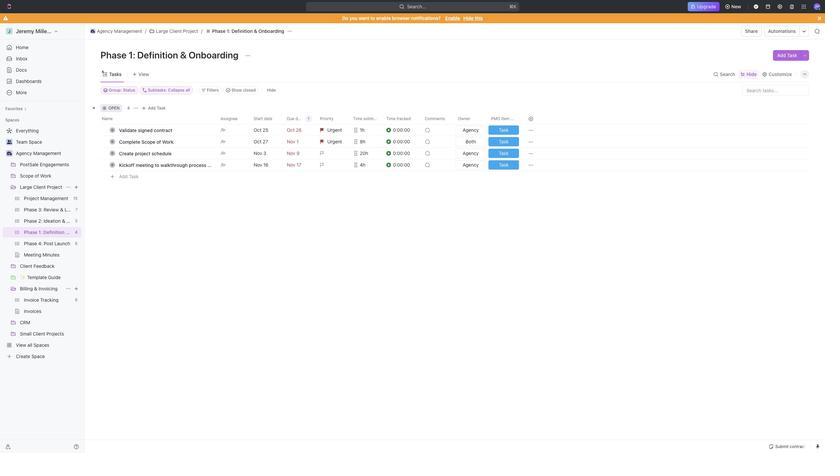 Task type: describe. For each thing, give the bounding box(es) containing it.
jeremy miller's workspace
[[16, 28, 82, 34]]

1 horizontal spatial phase 1: definition & onboarding link
[[204, 27, 286, 35]]

jm
[[816, 4, 820, 8]]

share button
[[742, 26, 763, 37]]

view for view all spaces
[[16, 342, 26, 348]]

pmo item type
[[492, 116, 520, 121]]

2 vertical spatial project
[[24, 196, 39, 201]]

search
[[721, 71, 736, 77]]

postsale engagements
[[20, 162, 69, 167]]

group:
[[109, 88, 122, 93]]

2 horizontal spatial onboarding
[[259, 28, 285, 34]]

inbox link
[[3, 53, 82, 64]]

definition inside sidebar navigation
[[43, 229, 65, 235]]

tasks link
[[108, 70, 122, 79]]

20h
[[360, 150, 368, 156]]

1h
[[360, 127, 365, 133]]

✨ template guide
[[20, 275, 61, 280]]

complete scope of work
[[119, 139, 174, 145]]

kickoff
[[119, 162, 135, 168]]

1 horizontal spatial onboarding
[[189, 49, 239, 60]]

agency inside sidebar navigation
[[16, 150, 32, 156]]

show closed button
[[223, 86, 259, 94]]

task button for 1h
[[488, 124, 521, 136]]

phase for 4
[[24, 229, 37, 235]]

invoices
[[24, 308, 41, 314]]

to inside kickoff meeting to walkthrough process with client "link"
[[155, 162, 159, 168]]

tracked
[[397, 116, 411, 121]]

scope of work link
[[20, 171, 80, 181]]

task button for 8h
[[488, 136, 521, 148]]

enable
[[446, 15, 461, 21]]

& inside phase 2: ideation & production link
[[62, 218, 65, 224]]

urgent button for 8h
[[316, 136, 350, 148]]

1 horizontal spatial agency management
[[97, 28, 142, 34]]

customize
[[769, 71, 793, 77]]

4h button
[[350, 159, 383, 171]]

scope inside 'link'
[[142, 139, 155, 145]]

crm link
[[20, 317, 80, 328]]

5
[[75, 218, 78, 223]]

1 / from the left
[[145, 28, 147, 34]]

small client projects link
[[20, 329, 80, 339]]

signed
[[138, 127, 153, 133]]

1 horizontal spatial large client project
[[156, 28, 198, 34]]

time tracked button
[[383, 114, 421, 124]]

phase 2: ideation & production
[[24, 218, 90, 224]]

with
[[208, 162, 217, 168]]

create space
[[16, 354, 45, 359]]

engagements
[[40, 162, 69, 167]]

home
[[16, 44, 29, 50]]

2 horizontal spatial definition
[[232, 28, 253, 34]]

& inside 'billing & invoicing' "link"
[[34, 286, 37, 291]]

1 vertical spatial phase 1: definition & onboarding
[[101, 49, 241, 60]]

hide inside button
[[267, 88, 276, 93]]

due date
[[287, 116, 304, 121]]

sidebar navigation
[[0, 23, 96, 453]]

ideation
[[44, 218, 61, 224]]

create project schedule
[[119, 151, 172, 156]]

more
[[16, 90, 27, 95]]

0 vertical spatial all
[[186, 88, 190, 93]]

do
[[343, 15, 349, 21]]

status
[[123, 88, 135, 93]]

name
[[102, 116, 113, 121]]

2:
[[38, 218, 42, 224]]

favorites
[[5, 106, 23, 111]]

view all spaces link
[[3, 340, 80, 351]]

add for add task button to the top
[[778, 52, 787, 58]]

invoice tracking link
[[24, 295, 72, 305]]

filters
[[207, 88, 219, 93]]

miller's
[[35, 28, 53, 34]]

phase 4: post launch link
[[24, 238, 72, 249]]

projects
[[47, 331, 64, 337]]

2 vertical spatial add task button
[[116, 173, 141, 181]]

1 vertical spatial definition
[[137, 49, 178, 60]]

0 vertical spatial to
[[371, 15, 375, 21]]

enable
[[377, 15, 391, 21]]

15
[[73, 196, 78, 201]]

urgent for 1h
[[328, 127, 342, 133]]

3:
[[38, 207, 42, 212]]

subtasks: collapse all
[[148, 88, 190, 93]]

of inside the complete scope of work 'link'
[[157, 139, 161, 145]]

1h button
[[350, 124, 383, 136]]

scope of work
[[20, 173, 51, 179]]

subtasks:
[[148, 88, 167, 93]]

client feedback
[[20, 263, 55, 269]]

guide
[[48, 275, 61, 280]]

due
[[287, 116, 295, 121]]

validate
[[119, 127, 137, 133]]

docs
[[16, 67, 27, 73]]

work inside the scope of work link
[[40, 173, 51, 179]]

dashboards
[[16, 78, 42, 84]]

create project schedule link
[[118, 149, 215, 158]]

view all spaces
[[16, 342, 49, 348]]

view button
[[130, 66, 152, 82]]

agency button for 20h
[[455, 147, 488, 159]]

collapse
[[168, 88, 185, 93]]

1 horizontal spatial 4
[[127, 106, 130, 111]]

urgent button for 1h
[[316, 124, 350, 136]]

contract
[[154, 127, 173, 133]]

1 horizontal spatial large
[[156, 28, 168, 34]]

0 vertical spatial agency management link
[[89, 27, 144, 35]]

post
[[44, 241, 53, 246]]

time estimate button
[[350, 114, 383, 124]]

2 horizontal spatial 1:
[[227, 28, 231, 34]]

jeremy
[[16, 28, 34, 34]]

agency button for 4h
[[455, 159, 488, 171]]

task button for 4h
[[488, 159, 521, 171]]

work inside the complete scope of work 'link'
[[162, 139, 174, 145]]

time estimate
[[354, 116, 380, 121]]

0 horizontal spatial spaces
[[5, 118, 19, 122]]

view for view
[[139, 71, 149, 77]]

browser
[[392, 15, 410, 21]]

time for time estimate
[[354, 116, 363, 121]]

1 horizontal spatial 1:
[[129, 49, 135, 60]]

large inside sidebar navigation
[[20, 184, 32, 190]]

8h button
[[350, 136, 383, 148]]

0:00:00 for 8h
[[393, 139, 410, 144]]

meeting minutes link
[[24, 250, 80, 260]]

0:00:00 for 4h
[[393, 162, 410, 168]]

0 vertical spatial project
[[183, 28, 198, 34]]

1 vertical spatial add
[[148, 106, 156, 111]]

0 vertical spatial large client project link
[[148, 27, 200, 35]]

do you want to enable browser notifications? enable hide this
[[343, 15, 483, 21]]

agency button for 1h
[[455, 124, 488, 136]]

j
[[8, 29, 10, 34]]

search...
[[407, 4, 426, 9]]

dashboards link
[[3, 76, 82, 87]]

team space link
[[16, 137, 80, 147]]

due date button
[[283, 114, 316, 124]]

create for create project schedule
[[119, 151, 134, 156]]

space for create space
[[31, 354, 45, 359]]

0 vertical spatial add task button
[[774, 50, 802, 61]]

0 vertical spatial management
[[114, 28, 142, 34]]

billing & invoicing
[[20, 286, 58, 291]]

8h
[[360, 139, 366, 144]]

jeremy miller's workspace, , element
[[6, 28, 13, 35]]

2 / from the left
[[201, 28, 203, 34]]



Task type: vqa. For each thing, say whether or not it's contained in the screenshot.


Task type: locate. For each thing, give the bounding box(es) containing it.
0 horizontal spatial hide
[[267, 88, 276, 93]]

group: status
[[109, 88, 135, 93]]

all inside view all spaces link
[[28, 342, 32, 348]]

space down view all spaces link
[[31, 354, 45, 359]]

agency for kickoff meeting to walkthrough process with client
[[463, 162, 479, 168]]

scope
[[142, 139, 155, 145], [20, 173, 33, 179]]

0:00:00 button for 4h
[[387, 159, 421, 171]]

6 for invoice tracking
[[75, 297, 78, 302]]

to
[[371, 15, 375, 21], [155, 162, 159, 168]]

2 horizontal spatial hide
[[747, 71, 757, 77]]

0 horizontal spatial phase 1: definition & onboarding link
[[24, 227, 96, 238]]

6 up invoices link
[[75, 297, 78, 302]]

agency for create project schedule
[[463, 150, 479, 156]]

view inside button
[[139, 71, 149, 77]]

urgent button down priority
[[316, 124, 350, 136]]

meeting
[[136, 162, 154, 168]]

0:00:00 button for 1h
[[387, 124, 421, 136]]

tasks
[[109, 71, 122, 77]]

0 horizontal spatial definition
[[43, 229, 65, 235]]

0 vertical spatial agency management
[[97, 28, 142, 34]]

large client project inside sidebar navigation
[[20, 184, 62, 190]]

0 vertical spatial urgent
[[328, 127, 342, 133]]

1 0:00:00 button from the top
[[387, 124, 421, 136]]

2 vertical spatial definition
[[43, 229, 65, 235]]

0 horizontal spatial 4
[[75, 230, 78, 235]]

2 6 from the top
[[75, 297, 78, 302]]

client
[[218, 162, 230, 168]]

both button
[[455, 136, 488, 148]]

upgrade link
[[689, 2, 720, 11]]

small
[[20, 331, 32, 337]]

1: inside sidebar navigation
[[39, 229, 42, 235]]

scope down postsale
[[20, 173, 33, 179]]

agency button down both
[[455, 147, 488, 159]]

all up create space
[[28, 342, 32, 348]]

create down view all spaces at the left bottom of the page
[[16, 354, 30, 359]]

1 vertical spatial urgent
[[328, 139, 342, 144]]

business time image right workspace
[[91, 30, 95, 33]]

4 0:00:00 from the top
[[393, 162, 410, 168]]

time inside dropdown button
[[354, 116, 363, 121]]

add task up "customize"
[[778, 52, 798, 58]]

phase for 5
[[24, 218, 37, 224]]

urgent button down priority dropdown button
[[316, 136, 350, 148]]

project
[[135, 151, 151, 156]]

0 vertical spatial add task
[[778, 52, 798, 58]]

0 horizontal spatial to
[[155, 162, 159, 168]]

0 horizontal spatial large
[[20, 184, 32, 190]]

0 horizontal spatial onboarding
[[70, 229, 96, 235]]

project management
[[24, 196, 68, 201]]

1 vertical spatial business time image
[[7, 151, 12, 155]]

date inside dropdown button
[[264, 116, 273, 121]]

urgent for 8h
[[328, 139, 342, 144]]

to right want
[[371, 15, 375, 21]]

1 horizontal spatial time
[[387, 116, 396, 121]]

assignee
[[221, 116, 238, 121]]

phase inside the "phase 4: post launch" link
[[24, 241, 37, 246]]

0 horizontal spatial add
[[119, 173, 128, 179]]

1 time from the left
[[354, 116, 363, 121]]

agency management link
[[89, 27, 144, 35], [16, 148, 80, 159]]

comments button
[[421, 114, 454, 124]]

3 0:00:00 button from the top
[[387, 147, 421, 159]]

add task down kickoff
[[119, 173, 139, 179]]

20h button
[[350, 147, 383, 159]]

invoices link
[[24, 306, 80, 317]]

phase for 6
[[24, 241, 37, 246]]

4 right open
[[127, 106, 130, 111]]

launch right post
[[55, 241, 70, 246]]

date right due
[[296, 116, 304, 121]]

1 6 from the top
[[75, 241, 78, 246]]

1 vertical spatial hide
[[747, 71, 757, 77]]

1 agency button from the top
[[455, 124, 488, 136]]

⌘k
[[510, 4, 517, 9]]

& inside phase 3: review & launch link
[[60, 207, 63, 212]]

2 task button from the top
[[488, 136, 521, 148]]

0 horizontal spatial agency management
[[16, 150, 61, 156]]

to right meeting
[[155, 162, 159, 168]]

1 urgent from the top
[[328, 127, 342, 133]]

1 task button from the top
[[488, 124, 521, 136]]

2 0:00:00 button from the top
[[387, 136, 421, 148]]

crm
[[20, 320, 30, 325]]

1:
[[227, 28, 231, 34], [129, 49, 135, 60], [39, 229, 42, 235]]

1 vertical spatial all
[[28, 342, 32, 348]]

validate signed contract
[[119, 127, 173, 133]]

management for the bottom agency management link
[[33, 150, 61, 156]]

/
[[145, 28, 147, 34], [201, 28, 203, 34]]

home link
[[3, 42, 82, 53]]

view inside tree
[[16, 342, 26, 348]]

1 vertical spatial agency management link
[[16, 148, 80, 159]]

0 horizontal spatial large client project
[[20, 184, 62, 190]]

1 vertical spatial large
[[20, 184, 32, 190]]

0 horizontal spatial scope
[[20, 173, 33, 179]]

2 horizontal spatial add
[[778, 52, 787, 58]]

4 down 5
[[75, 230, 78, 235]]

0 vertical spatial phase 1: definition & onboarding
[[212, 28, 285, 34]]

invoice tracking
[[24, 297, 59, 303]]

1 vertical spatial large client project link
[[20, 182, 63, 193]]

2 urgent button from the top
[[316, 136, 350, 148]]

phase inside phase 2: ideation & production link
[[24, 218, 37, 224]]

1 vertical spatial launch
[[55, 241, 70, 246]]

2 agency button from the top
[[455, 147, 488, 159]]

phase 1: definition & onboarding inside sidebar navigation
[[24, 229, 96, 235]]

1 horizontal spatial all
[[186, 88, 190, 93]]

this
[[475, 15, 483, 21]]

1 horizontal spatial work
[[162, 139, 174, 145]]

billing & invoicing link
[[20, 283, 63, 294]]

kickoff meeting to walkthrough process with client
[[119, 162, 230, 168]]

tree containing everything
[[3, 125, 96, 362]]

1 vertical spatial 1:
[[129, 49, 135, 60]]

2 date from the left
[[296, 116, 304, 121]]

kickoff meeting to walkthrough process with client link
[[118, 160, 230, 170]]

add task button up name dropdown button
[[140, 104, 168, 112]]

of inside the scope of work link
[[35, 173, 39, 179]]

2 horizontal spatial project
[[183, 28, 198, 34]]

review
[[44, 207, 59, 212]]

task button for 20h
[[488, 147, 521, 159]]

0 vertical spatial large
[[156, 28, 168, 34]]

view up subtasks:
[[139, 71, 149, 77]]

space down everything "link"
[[29, 139, 42, 145]]

show closed
[[232, 88, 256, 93]]

agency
[[97, 28, 113, 34], [463, 127, 479, 133], [16, 150, 32, 156], [463, 150, 479, 156], [463, 162, 479, 168]]

work down validate signed contract 'link'
[[162, 139, 174, 145]]

2 vertical spatial management
[[40, 196, 68, 201]]

0 vertical spatial spaces
[[5, 118, 19, 122]]

tree
[[3, 125, 96, 362]]

phase 2: ideation & production link
[[24, 216, 90, 226]]

0 vertical spatial add
[[778, 52, 787, 58]]

favorites button
[[3, 105, 29, 113]]

launch
[[65, 207, 80, 212], [55, 241, 70, 246]]

phase for 7
[[24, 207, 37, 212]]

6 down 5
[[75, 241, 78, 246]]

name button
[[101, 114, 217, 124]]

1 vertical spatial to
[[155, 162, 159, 168]]

0 vertical spatial work
[[162, 139, 174, 145]]

1 vertical spatial create
[[16, 354, 30, 359]]

1 horizontal spatial view
[[139, 71, 149, 77]]

invoicing
[[39, 286, 58, 291]]

meeting
[[24, 252, 41, 258]]

1 vertical spatial add task
[[148, 106, 166, 111]]

0 horizontal spatial all
[[28, 342, 32, 348]]

date for start date
[[264, 116, 273, 121]]

0 vertical spatial launch
[[65, 207, 80, 212]]

2 urgent from the top
[[328, 139, 342, 144]]

add task up name dropdown button
[[148, 106, 166, 111]]

search button
[[712, 70, 738, 79]]

view button
[[130, 70, 152, 79]]

add up name dropdown button
[[148, 106, 156, 111]]

business time image
[[91, 30, 95, 33], [7, 151, 12, 155]]

jm button
[[813, 1, 823, 12]]

complete
[[119, 139, 140, 145]]

1 vertical spatial view
[[16, 342, 26, 348]]

2 vertical spatial add task
[[119, 173, 139, 179]]

schedule
[[152, 151, 172, 156]]

Search tasks... text field
[[743, 85, 810, 95]]

space for team space
[[29, 139, 42, 145]]

time left tracked on the left of page
[[387, 116, 396, 121]]

agency button down both dropdown button
[[455, 159, 488, 171]]

add task for add task button to the top
[[778, 52, 798, 58]]

scope down validate signed contract on the left top of the page
[[142, 139, 155, 145]]

0 horizontal spatial work
[[40, 173, 51, 179]]

2 0:00:00 from the top
[[393, 139, 410, 144]]

3 agency button from the top
[[455, 159, 488, 171]]

upgrade
[[698, 4, 717, 9]]

4 0:00:00 button from the top
[[387, 159, 421, 171]]

process
[[189, 162, 207, 168]]

create for create space
[[16, 354, 30, 359]]

0:00:00 button for 20h
[[387, 147, 421, 159]]

add task for the bottom add task button
[[119, 173, 139, 179]]

date right start
[[264, 116, 273, 121]]

1 vertical spatial add task button
[[140, 104, 168, 112]]

1 vertical spatial scope
[[20, 173, 33, 179]]

1 horizontal spatial large client project link
[[148, 27, 200, 35]]

0:00:00 for 1h
[[393, 127, 410, 133]]

phase 3: review & launch link
[[24, 204, 80, 215]]

4
[[127, 106, 130, 111], [75, 230, 78, 235]]

create up kickoff
[[119, 151, 134, 156]]

agency button up both
[[455, 124, 488, 136]]

more button
[[3, 87, 82, 98]]

owner button
[[454, 114, 488, 124]]

0 vertical spatial onboarding
[[259, 28, 285, 34]]

1 horizontal spatial add
[[148, 106, 156, 111]]

0:00:00 for 20h
[[393, 150, 410, 156]]

project
[[183, 28, 198, 34], [47, 184, 62, 190], [24, 196, 39, 201]]

spaces down favorites
[[5, 118, 19, 122]]

billing
[[20, 286, 33, 291]]

start date
[[254, 116, 273, 121]]

spaces down small client projects
[[34, 342, 49, 348]]

1 horizontal spatial agency management link
[[89, 27, 144, 35]]

user group image
[[7, 140, 12, 144]]

business time image inside agency management link
[[91, 30, 95, 33]]

view down small on the left bottom of the page
[[16, 342, 26, 348]]

1 horizontal spatial add task
[[148, 106, 166, 111]]

share
[[746, 28, 759, 34]]

0 horizontal spatial /
[[145, 28, 147, 34]]

of up schedule
[[157, 139, 161, 145]]

1 vertical spatial project
[[47, 184, 62, 190]]

production
[[67, 218, 90, 224]]

everything
[[16, 128, 39, 133]]

business time image inside sidebar navigation
[[7, 151, 12, 155]]

0:00:00 button for 8h
[[387, 136, 421, 148]]

1 vertical spatial large client project
[[20, 184, 62, 190]]

priority
[[320, 116, 334, 121]]

view
[[139, 71, 149, 77], [16, 342, 26, 348]]

hide left the this
[[464, 15, 474, 21]]

0 vertical spatial definition
[[232, 28, 253, 34]]

hide right search
[[747, 71, 757, 77]]

0 horizontal spatial business time image
[[7, 151, 12, 155]]

hide button
[[265, 86, 279, 94]]

phase 4: post launch
[[24, 241, 70, 246]]

0 vertical spatial phase 1: definition & onboarding link
[[204, 27, 286, 35]]

docs link
[[3, 65, 82, 75]]

management for project management link
[[40, 196, 68, 201]]

4 task button from the top
[[488, 159, 521, 171]]

add for the bottom add task button
[[119, 173, 128, 179]]

0 horizontal spatial 1:
[[39, 229, 42, 235]]

0 vertical spatial scope
[[142, 139, 155, 145]]

2 vertical spatial add
[[119, 173, 128, 179]]

0 vertical spatial space
[[29, 139, 42, 145]]

hide inside dropdown button
[[747, 71, 757, 77]]

0 horizontal spatial create
[[16, 354, 30, 359]]

time tracked
[[387, 116, 411, 121]]

0 vertical spatial view
[[139, 71, 149, 77]]

3 task button from the top
[[488, 147, 521, 159]]

team space
[[16, 139, 42, 145]]

minutes
[[43, 252, 60, 258]]

1 vertical spatial onboarding
[[189, 49, 239, 60]]

date inside dropdown button
[[296, 116, 304, 121]]

add down kickoff
[[119, 173, 128, 179]]

2 vertical spatial 1:
[[39, 229, 42, 235]]

2 vertical spatial hide
[[267, 88, 276, 93]]

1 horizontal spatial of
[[157, 139, 161, 145]]

phase 3: review & launch
[[24, 207, 80, 212]]

walkthrough
[[161, 162, 188, 168]]

tree inside sidebar navigation
[[3, 125, 96, 362]]

3 0:00:00 from the top
[[393, 150, 410, 156]]

2 time from the left
[[387, 116, 396, 121]]

all
[[186, 88, 190, 93], [28, 342, 32, 348]]

1 vertical spatial work
[[40, 173, 51, 179]]

meeting minutes
[[24, 252, 60, 258]]

date for due date
[[296, 116, 304, 121]]

0 vertical spatial 4
[[127, 106, 130, 111]]

1 urgent button from the top
[[316, 124, 350, 136]]

0 horizontal spatial view
[[16, 342, 26, 348]]

inbox
[[16, 56, 28, 61]]

time inside dropdown button
[[387, 116, 396, 121]]

phase inside phase 3: review & launch link
[[24, 207, 37, 212]]

1 horizontal spatial spaces
[[34, 342, 49, 348]]

all right collapse
[[186, 88, 190, 93]]

✨
[[20, 275, 26, 280]]

1 horizontal spatial /
[[201, 28, 203, 34]]

team
[[16, 139, 27, 145]]

invoice
[[24, 297, 39, 303]]

0 horizontal spatial time
[[354, 116, 363, 121]]

1 date from the left
[[264, 116, 273, 121]]

onboarding inside sidebar navigation
[[70, 229, 96, 235]]

work down postsale engagements
[[40, 173, 51, 179]]

4:
[[38, 241, 43, 246]]

hide right closed
[[267, 88, 276, 93]]

business time image down user group image
[[7, 151, 12, 155]]

✨ template guide link
[[20, 272, 80, 283]]

6 for phase 4: post launch
[[75, 241, 78, 246]]

1 vertical spatial 6
[[75, 297, 78, 302]]

time for time tracked
[[387, 116, 396, 121]]

spaces
[[5, 118, 19, 122], [34, 342, 49, 348]]

time up 1h at left top
[[354, 116, 363, 121]]

scope inside sidebar navigation
[[20, 173, 33, 179]]

of down postsale
[[35, 173, 39, 179]]

client feedback link
[[20, 261, 80, 272]]

1 horizontal spatial hide
[[464, 15, 474, 21]]

1 vertical spatial 4
[[75, 230, 78, 235]]

0 horizontal spatial project
[[24, 196, 39, 201]]

1 horizontal spatial scope
[[142, 139, 155, 145]]

launch down 15
[[65, 207, 80, 212]]

complete scope of work link
[[118, 137, 215, 147]]

0 horizontal spatial date
[[264, 116, 273, 121]]

agency management inside sidebar navigation
[[16, 150, 61, 156]]

0:00:00 button
[[387, 124, 421, 136], [387, 136, 421, 148], [387, 147, 421, 159], [387, 159, 421, 171]]

1 vertical spatial of
[[35, 173, 39, 179]]

1 vertical spatial spaces
[[34, 342, 49, 348]]

1 0:00:00 from the top
[[393, 127, 410, 133]]

4 inside sidebar navigation
[[75, 230, 78, 235]]

create inside sidebar navigation
[[16, 354, 30, 359]]

add task button down kickoff
[[116, 173, 141, 181]]

0 horizontal spatial add task
[[119, 173, 139, 179]]

add task button up "customize"
[[774, 50, 802, 61]]

1 horizontal spatial definition
[[137, 49, 178, 60]]

add up "customize"
[[778, 52, 787, 58]]

agency for validate signed contract
[[463, 127, 479, 133]]

0 vertical spatial 1:
[[227, 28, 231, 34]]

filters button
[[199, 86, 222, 94]]

date
[[264, 116, 273, 121], [296, 116, 304, 121]]



